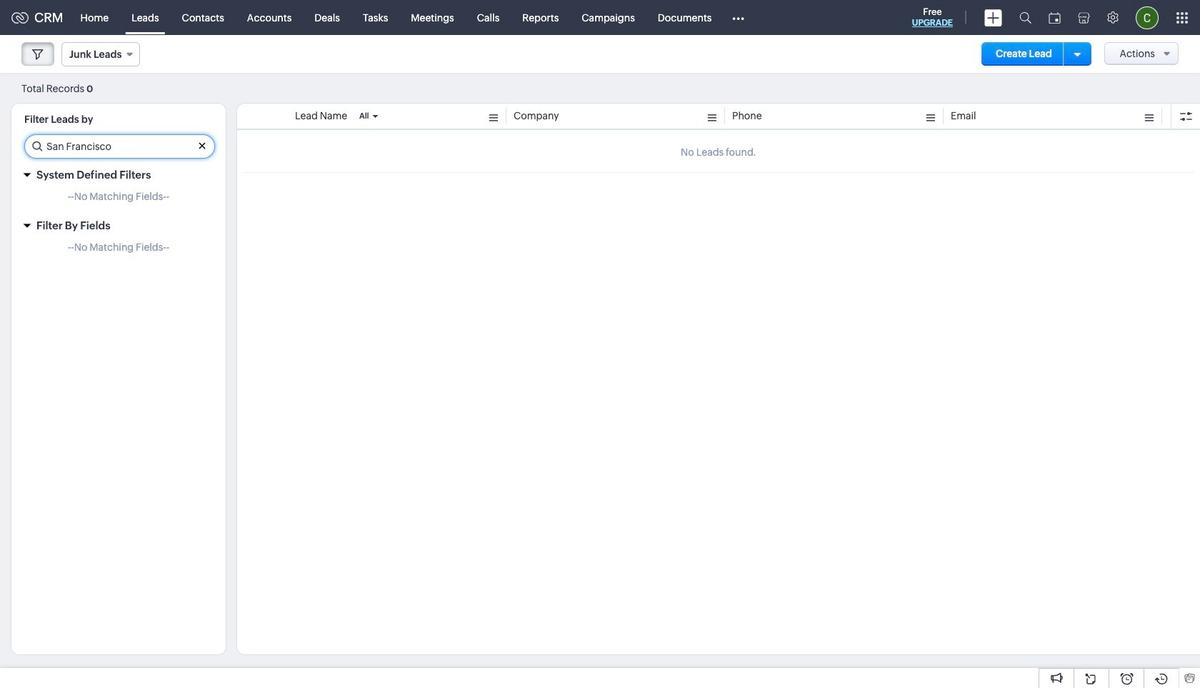 Task type: describe. For each thing, give the bounding box(es) containing it.
Other Modules field
[[724, 6, 754, 29]]

create menu element
[[976, 0, 1011, 35]]

search element
[[1011, 0, 1041, 35]]

profile element
[[1128, 0, 1168, 35]]



Task type: locate. For each thing, give the bounding box(es) containing it.
logo image
[[11, 12, 29, 23]]

None field
[[61, 42, 140, 66]]

Search text field
[[25, 135, 214, 158]]

create menu image
[[985, 9, 1003, 26]]

region
[[11, 187, 226, 213], [11, 238, 226, 264]]

search image
[[1020, 11, 1032, 24]]

1 region from the top
[[11, 187, 226, 213]]

1 vertical spatial region
[[11, 238, 226, 264]]

calendar image
[[1049, 12, 1061, 23]]

profile image
[[1136, 6, 1159, 29]]

2 region from the top
[[11, 238, 226, 264]]

0 vertical spatial region
[[11, 187, 226, 213]]



Task type: vqa. For each thing, say whether or not it's contained in the screenshot.
the Search element at the top right
yes



